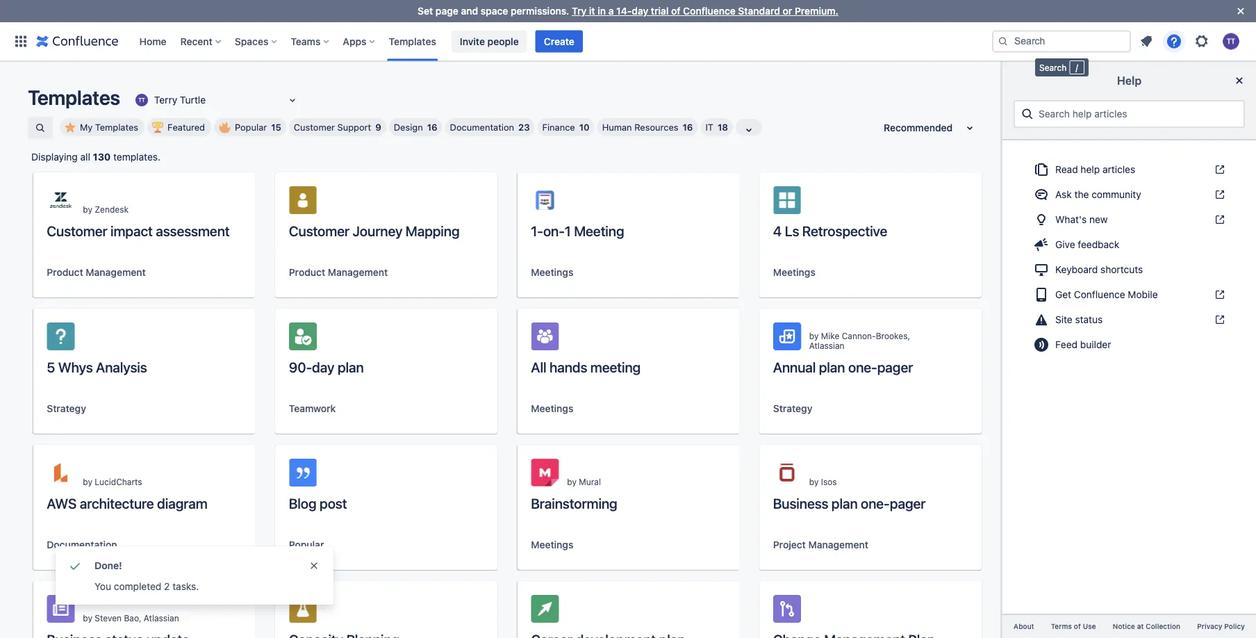 Task type: locate. For each thing, give the bounding box(es) containing it.
read help articles
[[1056, 164, 1136, 175]]

0 vertical spatial day
[[632, 5, 649, 17]]

0 vertical spatial popular
[[235, 122, 267, 132]]

lucidcharts
[[95, 477, 142, 487]]

by left zendesk
[[83, 204, 92, 214]]

strategy button
[[47, 402, 86, 416], [774, 402, 813, 416]]

of right 'terms'
[[1075, 622, 1082, 630]]

strategy down annual at the bottom right of page
[[774, 403, 813, 414]]

2 product management from the left
[[289, 267, 388, 278]]

meetings down all
[[531, 403, 574, 414]]

plan for business
[[832, 495, 858, 511]]

by steven bao, atlassian
[[83, 613, 179, 623]]

featured
[[168, 122, 205, 132]]

meetings down ls
[[774, 267, 816, 278]]

open search bar image
[[35, 122, 46, 133]]

1 strategy from the left
[[47, 403, 86, 414]]

feedback
[[1078, 239, 1120, 250]]

0 horizontal spatial strategy button
[[47, 402, 86, 416]]

18
[[718, 122, 729, 132]]

create
[[544, 35, 575, 47]]

meetings button down brainstorming
[[531, 538, 574, 552]]

0 horizontal spatial strategy
[[47, 403, 86, 414]]

4 ls retrospective
[[774, 222, 888, 239]]

close image
[[1232, 72, 1249, 89]]

product management down customer journey mapping
[[289, 267, 388, 278]]

popular button
[[289, 538, 324, 552]]

1 vertical spatial atlassian
[[144, 613, 179, 623]]

day left trial
[[632, 5, 649, 17]]

documents icon image
[[1034, 161, 1050, 178]]

1 product management from the left
[[47, 267, 146, 278]]

it
[[589, 5, 596, 17]]

1 horizontal spatial day
[[632, 5, 649, 17]]

3 shortcut icon image from the top
[[1212, 214, 1226, 225]]

help
[[1081, 164, 1101, 175]]

shortcut icon image for mobile
[[1212, 289, 1226, 300]]

meetings down on-
[[531, 267, 574, 278]]

use button
[[207, 534, 241, 556]]

0 horizontal spatial 16
[[427, 122, 438, 132]]

documentation up 'success' icon
[[47, 539, 117, 551]]

shortcut icon image inside get confluence mobile link
[[1212, 289, 1226, 300]]

the
[[1075, 189, 1090, 200]]

0 horizontal spatial atlassian
[[144, 613, 179, 623]]

1 horizontal spatial strategy
[[774, 403, 813, 414]]

close image
[[1233, 3, 1250, 19]]

zendesk
[[95, 204, 129, 214]]

in
[[598, 5, 606, 17]]

get confluence mobile link
[[1025, 284, 1235, 306]]

displaying
[[31, 151, 78, 163]]

90-
[[289, 359, 312, 375]]

assessment
[[156, 222, 230, 239]]

0 vertical spatial pager
[[878, 359, 914, 375]]

0 horizontal spatial management
[[86, 267, 146, 278]]

all
[[80, 151, 90, 163]]

plan down mike
[[819, 359, 846, 375]]

hands
[[550, 359, 588, 375]]

0 horizontal spatial product management button
[[47, 266, 146, 279]]

atlassian inside button
[[144, 613, 179, 623]]

one- up project management
[[861, 495, 890, 511]]

cannon-
[[842, 331, 876, 341]]

day up teamwork
[[312, 359, 335, 375]]

confluence
[[683, 5, 736, 17], [1075, 289, 1126, 300]]

templates down set
[[389, 35, 436, 47]]

4
[[774, 222, 782, 239]]

product management button down customer journey mapping
[[289, 266, 388, 279]]

my templates button
[[60, 118, 145, 136]]

1 vertical spatial documentation
[[47, 539, 117, 551]]

product management
[[47, 267, 146, 278], [289, 267, 388, 278]]

strategy button down whys
[[47, 402, 86, 416]]

notice at collection
[[1113, 622, 1181, 630]]

dismiss image
[[309, 560, 320, 571]]

project management button
[[774, 538, 869, 552]]

1 vertical spatial pager
[[890, 495, 926, 511]]

130
[[93, 151, 111, 163]]

mobile
[[1129, 289, 1159, 300]]

finance 10
[[543, 122, 590, 132]]

templates right "my"
[[95, 122, 138, 132]]

strategy for 5
[[47, 403, 86, 414]]

feedback icon image
[[1034, 236, 1050, 253]]

strategy button down annual at the bottom right of page
[[774, 402, 813, 416]]

terry turtle
[[154, 94, 206, 106]]

plan right 90-
[[338, 359, 364, 375]]

aws architecture diagram
[[47, 495, 208, 511]]

meetings button for on-
[[531, 266, 574, 279]]

blog
[[289, 495, 317, 511]]

recommended
[[884, 122, 953, 133]]

customer for customer impact assessment
[[47, 222, 107, 239]]

2 product from the left
[[289, 267, 326, 278]]

0 vertical spatial documentation
[[450, 122, 514, 132]]

recent
[[180, 35, 213, 47]]

site
[[1056, 314, 1073, 325]]

popular up dismiss 'icon' in the bottom left of the page
[[289, 539, 324, 551]]

you
[[95, 581, 111, 592]]

by left lucidcharts
[[83, 477, 92, 487]]

1 horizontal spatial product management
[[289, 267, 388, 278]]

0 vertical spatial templates
[[389, 35, 436, 47]]

ask
[[1056, 189, 1072, 200]]

customer for customer support 9
[[294, 122, 335, 132]]

product management button down impact
[[47, 266, 146, 279]]

management inside button
[[809, 539, 869, 551]]

collection
[[1147, 622, 1181, 630]]

atlassian up annual plan one-pager on the right of the page
[[810, 341, 845, 350]]

by left steven
[[83, 613, 92, 623]]

0 horizontal spatial confluence
[[683, 5, 736, 17]]

feed
[[1056, 339, 1078, 350]]

meeting
[[574, 222, 625, 239]]

popular left 15
[[235, 122, 267, 132]]

brainstorming
[[531, 495, 618, 511]]

confluence image
[[36, 33, 119, 50], [36, 33, 119, 50]]

2 strategy button from the left
[[774, 402, 813, 416]]

1 product from the left
[[47, 267, 83, 278]]

your profile and preferences image
[[1223, 33, 1240, 50]]

0 horizontal spatial popular
[[235, 122, 267, 132]]

None text field
[[133, 93, 136, 107]]

give
[[1056, 239, 1076, 250]]

shortcut icon image
[[1212, 164, 1226, 175], [1212, 189, 1226, 200], [1212, 214, 1226, 225], [1212, 289, 1226, 300], [1212, 314, 1226, 325]]

or
[[783, 5, 793, 17]]

plan down isos
[[832, 495, 858, 511]]

meetings button down ls
[[774, 266, 816, 279]]

1-on-1 meeting
[[531, 222, 625, 239]]

use right 'terms'
[[1084, 622, 1097, 630]]

atlassian right bao, at the bottom
[[144, 613, 179, 623]]

popular
[[235, 122, 267, 132], [289, 539, 324, 551]]

steven
[[95, 613, 122, 623]]

management for journey
[[328, 267, 388, 278]]

2 strategy from the left
[[774, 403, 813, 414]]

product management for journey
[[289, 267, 388, 278]]

0 vertical spatial use
[[215, 539, 233, 551]]

pager for annual plan one-pager
[[878, 359, 914, 375]]

1 shortcut icon image from the top
[[1212, 164, 1226, 175]]

0 vertical spatial confluence
[[683, 5, 736, 17]]

notice
[[1113, 622, 1136, 630]]

settings icon image
[[1194, 33, 1211, 50]]

management down business plan one-pager
[[809, 539, 869, 551]]

terms of use link
[[1043, 621, 1105, 633]]

by
[[83, 204, 92, 214], [810, 331, 819, 341], [83, 477, 92, 487], [567, 477, 577, 487], [810, 477, 819, 487], [83, 613, 92, 623]]

one- for annual
[[849, 359, 878, 375]]

plan for annual
[[819, 359, 846, 375]]

16 right design on the top
[[427, 122, 438, 132]]

1 horizontal spatial product
[[289, 267, 326, 278]]

4 shortcut icon image from the top
[[1212, 289, 1226, 300]]

meetings for ls
[[774, 267, 816, 278]]

one- down "by mike cannon-brookes, atlassian" on the right bottom of the page
[[849, 359, 878, 375]]

privacy policy link
[[1190, 621, 1254, 633]]

shortcut icon image inside read help articles link
[[1212, 164, 1226, 175]]

by left mike
[[810, 331, 819, 341]]

by left mural
[[567, 477, 577, 487]]

by for customer impact assessment
[[83, 204, 92, 214]]

confluence right trial
[[683, 5, 736, 17]]

0 horizontal spatial documentation
[[47, 539, 117, 551]]

product management down impact
[[47, 267, 146, 278]]

0 horizontal spatial use
[[215, 539, 233, 551]]

help icon image
[[1166, 33, 1183, 50]]

permissions.
[[511, 5, 570, 17]]

read
[[1056, 164, 1079, 175]]

1 horizontal spatial popular
[[289, 539, 324, 551]]

customer left journey
[[289, 222, 350, 239]]

human resources 16
[[602, 122, 693, 132]]

0 horizontal spatial of
[[672, 5, 681, 17]]

product management for impact
[[47, 267, 146, 278]]

builder
[[1081, 339, 1112, 350]]

documentation for documentation
[[47, 539, 117, 551]]

meetings button down on-
[[531, 266, 574, 279]]

ask the community
[[1056, 189, 1142, 200]]

0 vertical spatial atlassian
[[810, 341, 845, 350]]

home
[[139, 35, 167, 47]]

screen icon image
[[1034, 261, 1050, 278]]

1 horizontal spatial strategy button
[[774, 402, 813, 416]]

shortcut icon image for community
[[1212, 189, 1226, 200]]

meetings for on-
[[531, 267, 574, 278]]

product management button
[[47, 266, 146, 279], [289, 266, 388, 279]]

shortcuts
[[1101, 264, 1144, 275]]

whys
[[58, 359, 93, 375]]

5 shortcut icon image from the top
[[1212, 314, 1226, 325]]

what's new link
[[1025, 209, 1235, 231]]

by for annual plan one-pager
[[810, 331, 819, 341]]

design
[[394, 122, 423, 132]]

share link image
[[200, 603, 216, 620]]

0 vertical spatial one-
[[849, 359, 878, 375]]

by inside "by mike cannon-brookes, atlassian"
[[810, 331, 819, 341]]

by for aws architecture diagram
[[83, 477, 92, 487]]

management down impact
[[86, 267, 146, 278]]

23
[[519, 122, 530, 132]]

product management button for journey
[[289, 266, 388, 279]]

1 horizontal spatial product management button
[[289, 266, 388, 279]]

strategy down whys
[[47, 403, 86, 414]]

confluence down keyboard shortcuts
[[1075, 289, 1126, 300]]

2 product management button from the left
[[289, 266, 388, 279]]

isos
[[822, 477, 837, 487]]

0 horizontal spatial product
[[47, 267, 83, 278]]

recommended button
[[876, 117, 987, 139]]

project management
[[774, 539, 869, 551]]

management for plan
[[809, 539, 869, 551]]

global element
[[8, 22, 990, 61]]

templates up "my"
[[28, 86, 120, 109]]

1 strategy button from the left
[[47, 402, 86, 416]]

use up star business status update icon
[[215, 539, 233, 551]]

1 horizontal spatial confluence
[[1075, 289, 1126, 300]]

success image
[[67, 558, 83, 574]]

of right trial
[[672, 5, 681, 17]]

2 shortcut icon image from the top
[[1212, 189, 1226, 200]]

read help articles link
[[1025, 158, 1235, 181]]

1 vertical spatial one-
[[861, 495, 890, 511]]

community
[[1092, 189, 1142, 200]]

1 vertical spatial templates
[[28, 86, 120, 109]]

0 vertical spatial of
[[672, 5, 681, 17]]

shortcut icon image inside 'ask the community' link
[[1212, 189, 1226, 200]]

documentation
[[450, 122, 514, 132], [47, 539, 117, 551]]

impact
[[111, 222, 153, 239]]

design 16
[[394, 122, 438, 132]]

1 horizontal spatial use
[[1084, 622, 1097, 630]]

1 vertical spatial day
[[312, 359, 335, 375]]

teamwork button
[[289, 402, 336, 416]]

1 horizontal spatial atlassian
[[810, 341, 845, 350]]

2 vertical spatial templates
[[95, 122, 138, 132]]

customer down open icon
[[294, 122, 335, 132]]

banner
[[0, 22, 1257, 61]]

2 horizontal spatial management
[[809, 539, 869, 551]]

one- for business
[[861, 495, 890, 511]]

1 product management button from the left
[[47, 266, 146, 279]]

shortcut icon image for articles
[[1212, 164, 1226, 175]]

0 horizontal spatial product management
[[47, 267, 146, 278]]

16 left it
[[683, 122, 693, 132]]

documentation left 23
[[450, 122, 514, 132]]

1 horizontal spatial 16
[[683, 122, 693, 132]]

banner containing home
[[0, 22, 1257, 61]]

you completed 2 tasks.
[[95, 581, 199, 592]]

1 horizontal spatial management
[[328, 267, 388, 278]]

meetings button down all
[[531, 402, 574, 416]]

by left isos
[[810, 477, 819, 487]]

customer down by zendesk at the top left
[[47, 222, 107, 239]]

1 horizontal spatial of
[[1075, 622, 1082, 630]]

management down customer journey mapping
[[328, 267, 388, 278]]

1 horizontal spatial documentation
[[450, 122, 514, 132]]

it
[[706, 122, 714, 132]]



Task type: vqa. For each thing, say whether or not it's contained in the screenshot.


Task type: describe. For each thing, give the bounding box(es) containing it.
keyboard shortcuts button
[[1025, 259, 1235, 281]]

completed
[[114, 581, 162, 592]]

by for business plan one-pager
[[810, 477, 819, 487]]

privacy policy
[[1198, 622, 1246, 630]]

90-day plan
[[289, 359, 364, 375]]

policy
[[1225, 622, 1246, 630]]

get confluence mobile
[[1056, 289, 1159, 300]]

atlassian inside "by mike cannon-brookes, atlassian"
[[810, 341, 845, 350]]

about button
[[1006, 621, 1043, 633]]

product for customer journey mapping
[[289, 267, 326, 278]]

all hands meeting
[[531, 359, 641, 375]]

invite people
[[460, 35, 519, 47]]

by mural
[[567, 477, 601, 487]]

pager for business plan one-pager
[[890, 495, 926, 511]]

it 18
[[706, 122, 729, 132]]

site status link
[[1025, 309, 1235, 331]]

open image
[[284, 92, 301, 108]]

/
[[1076, 63, 1079, 72]]

spaces button
[[231, 30, 282, 52]]

done!
[[95, 560, 122, 571]]

business plan one-pager
[[774, 495, 926, 511]]

a
[[609, 5, 614, 17]]

notice at collection link
[[1105, 621, 1190, 633]]

10
[[580, 122, 590, 132]]

journey
[[353, 222, 403, 239]]

lightbulb icon image
[[1034, 211, 1050, 228]]

privacy
[[1198, 622, 1223, 630]]

2 16 from the left
[[683, 122, 693, 132]]

documentation button
[[47, 538, 117, 552]]

1 vertical spatial popular
[[289, 539, 324, 551]]

apps button
[[339, 30, 381, 52]]

my templates
[[80, 122, 138, 132]]

bao,
[[124, 613, 141, 623]]

notification icon image
[[1139, 33, 1155, 50]]

get
[[1056, 289, 1072, 300]]

strategy for annual
[[774, 403, 813, 414]]

diagram
[[157, 495, 208, 511]]

finance
[[543, 122, 575, 132]]

strategy button for 5
[[47, 402, 86, 416]]

1 vertical spatial use
[[1084, 622, 1097, 630]]

by steven bao, atlassian button
[[33, 581, 255, 638]]

blog post
[[289, 495, 347, 511]]

shortcut icon image inside 'what's new' link
[[1212, 214, 1226, 225]]

about
[[1014, 622, 1035, 630]]

by zendesk
[[83, 204, 129, 214]]

meetings for hands
[[531, 403, 574, 414]]

people
[[488, 35, 519, 47]]

by isos
[[810, 477, 837, 487]]

search image
[[998, 36, 1009, 47]]

signal icon image
[[1034, 336, 1050, 353]]

teamwork
[[289, 403, 336, 414]]

1 vertical spatial of
[[1075, 622, 1082, 630]]

use inside button
[[215, 539, 233, 551]]

Search field
[[993, 30, 1132, 52]]

0 horizontal spatial day
[[312, 359, 335, 375]]

feed builder
[[1056, 339, 1112, 350]]

1 16 from the left
[[427, 122, 438, 132]]

by mike cannon-brookes, atlassian
[[810, 331, 911, 350]]

set
[[418, 5, 433, 17]]

featured button
[[147, 118, 211, 136]]

on-
[[544, 222, 565, 239]]

terms
[[1052, 622, 1073, 630]]

customer for customer journey mapping
[[289, 222, 350, 239]]

mike
[[822, 331, 840, 341]]

what's
[[1056, 214, 1087, 225]]

product management button for impact
[[47, 266, 146, 279]]

articles
[[1103, 164, 1136, 175]]

more categories image
[[741, 122, 758, 138]]

strategy button for annual
[[774, 402, 813, 416]]

support
[[337, 122, 371, 132]]

set page and space permissions. try it in a 14-day trial of confluence standard or premium.
[[418, 5, 839, 17]]

ask the community link
[[1025, 184, 1235, 206]]

invite people button
[[452, 30, 527, 52]]

Search help articles field
[[1035, 101, 1239, 127]]

annual
[[774, 359, 816, 375]]

ls
[[785, 222, 800, 239]]

meetings button for hands
[[531, 402, 574, 416]]

meetings down brainstorming
[[531, 539, 574, 551]]

management for impact
[[86, 267, 146, 278]]

standard
[[739, 5, 781, 17]]

customer journey mapping
[[289, 222, 460, 239]]

mural
[[579, 477, 601, 487]]

apps
[[343, 35, 367, 47]]

appswitcher icon image
[[13, 33, 29, 50]]

product for customer impact assessment
[[47, 267, 83, 278]]

all
[[531, 359, 547, 375]]

customer support 9
[[294, 122, 381, 132]]

displaying all 130 templates.
[[31, 151, 161, 163]]

templates.
[[113, 151, 161, 163]]

documentation for documentation 23
[[450, 122, 514, 132]]

by for brainstorming
[[567, 477, 577, 487]]

by inside button
[[83, 613, 92, 623]]

space
[[481, 5, 508, 17]]

mobile icon image
[[1034, 286, 1050, 303]]

recent button
[[176, 30, 227, 52]]

spaces
[[235, 35, 269, 47]]

14-
[[617, 5, 632, 17]]

mapping
[[406, 222, 460, 239]]

templates inside my templates button
[[95, 122, 138, 132]]

by lucidcharts
[[83, 477, 142, 487]]

shortcut icon image inside site status link
[[1212, 314, 1226, 325]]

documentation 23
[[450, 122, 530, 132]]

2
[[164, 581, 170, 592]]

meetings button for ls
[[774, 266, 816, 279]]

tasks.
[[173, 581, 199, 592]]

status
[[1076, 314, 1103, 325]]

1-
[[531, 222, 544, 239]]

comment icon image
[[1034, 186, 1050, 203]]

star business status update image
[[222, 603, 239, 620]]

at
[[1138, 622, 1145, 630]]

warning icon image
[[1034, 311, 1050, 328]]

1 vertical spatial confluence
[[1075, 289, 1126, 300]]

customer impact assessment
[[47, 222, 230, 239]]

new
[[1090, 214, 1108, 225]]

home link
[[135, 30, 171, 52]]

what's new
[[1056, 214, 1108, 225]]

templates inside the templates link
[[389, 35, 436, 47]]

terry
[[154, 94, 177, 106]]



